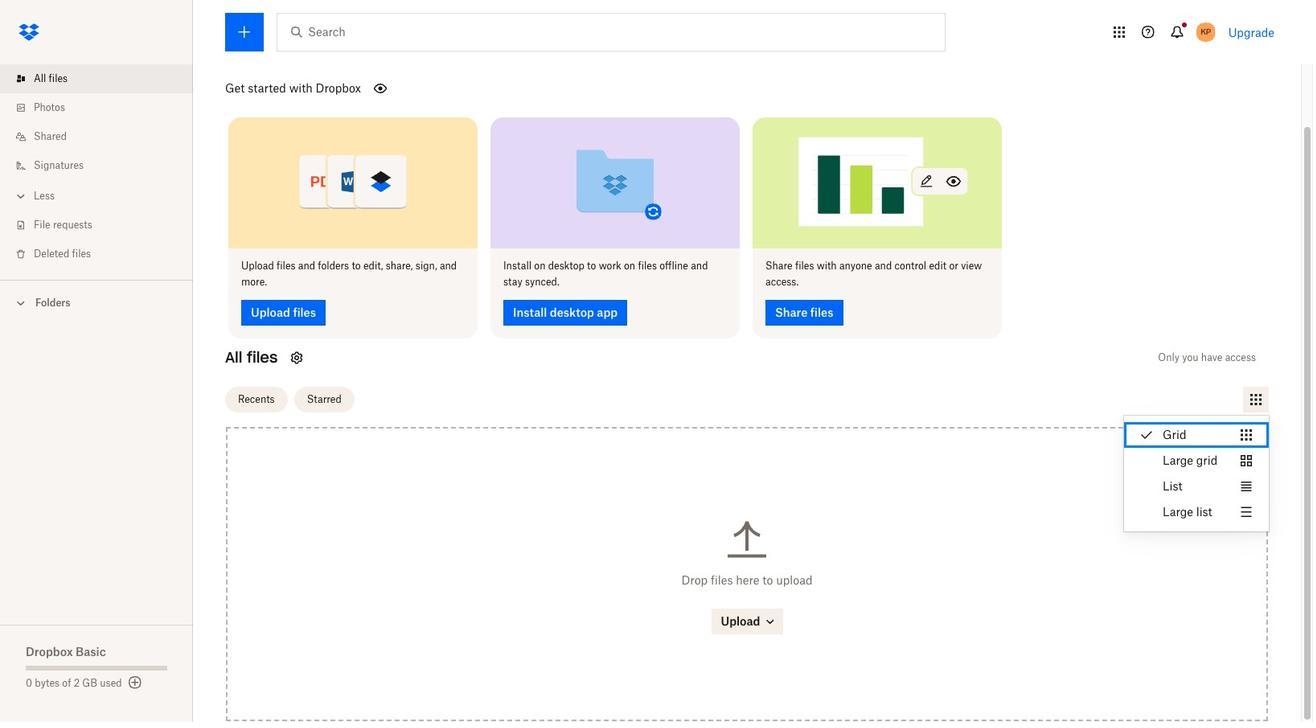 Task type: locate. For each thing, give the bounding box(es) containing it.
1 horizontal spatial on
[[624, 260, 636, 272]]

sign,
[[416, 260, 437, 272]]

access
[[1226, 351, 1257, 363]]

less
[[34, 190, 55, 202]]

list
[[0, 55, 193, 280]]

to left edit, in the left of the page
[[352, 260, 361, 272]]

and left folders
[[298, 260, 315, 272]]

2 horizontal spatial to
[[763, 573, 774, 587]]

0 horizontal spatial on
[[535, 260, 546, 272]]

file requests
[[34, 219, 92, 231]]

list
[[1163, 480, 1183, 493]]

upload files and folders to edit, share, sign, and more.
[[241, 260, 457, 288]]

files left the offline
[[638, 260, 657, 272]]

with right started
[[289, 81, 313, 95]]

1 vertical spatial all files
[[225, 348, 278, 367]]

you
[[1183, 351, 1199, 363]]

large down the list
[[1163, 505, 1194, 519]]

and right sign,
[[440, 260, 457, 272]]

upgrade
[[1229, 25, 1275, 39]]

large
[[1163, 454, 1194, 467], [1163, 505, 1194, 519]]

to for install on desktop to work on files offline and stay synced.
[[587, 260, 597, 272]]

large down grid
[[1163, 454, 1194, 467]]

2 large from the top
[[1163, 505, 1194, 519]]

files right 'deleted'
[[72, 248, 91, 260]]

drop
[[682, 573, 708, 587]]

all files
[[34, 72, 68, 84], [225, 348, 278, 367]]

1 horizontal spatial dropbox
[[316, 81, 361, 95]]

folders button
[[0, 290, 193, 315]]

all up photos
[[34, 72, 46, 84]]

get started with dropbox
[[225, 81, 361, 95]]

0 horizontal spatial dropbox
[[26, 645, 73, 659]]

of
[[62, 677, 71, 690]]

and inside install on desktop to work on files offline and stay synced.
[[691, 260, 708, 272]]

1 and from the left
[[298, 260, 315, 272]]

list
[[1197, 505, 1213, 519]]

0 vertical spatial large
[[1163, 454, 1194, 467]]

all up recents
[[225, 348, 242, 367]]

work
[[599, 260, 622, 272]]

0 horizontal spatial to
[[352, 260, 361, 272]]

1 horizontal spatial to
[[587, 260, 597, 272]]

3 and from the left
[[691, 260, 708, 272]]

to
[[352, 260, 361, 272], [587, 260, 597, 272], [763, 573, 774, 587]]

files inside share files with anyone and control edit or view access.
[[796, 260, 815, 272]]

to inside install on desktop to work on files offline and stay synced.
[[587, 260, 597, 272]]

4 and from the left
[[875, 260, 893, 272]]

all files up recents
[[225, 348, 278, 367]]

share
[[766, 260, 793, 272]]

files inside list item
[[49, 72, 68, 84]]

dropbox right started
[[316, 81, 361, 95]]

0 horizontal spatial all
[[34, 72, 46, 84]]

more.
[[241, 276, 267, 288]]

and inside share files with anyone and control edit or view access.
[[875, 260, 893, 272]]

signatures link
[[13, 151, 193, 180]]

file
[[34, 219, 50, 231]]

0 horizontal spatial all files
[[34, 72, 68, 84]]

to left work
[[587, 260, 597, 272]]

1 horizontal spatial all files
[[225, 348, 278, 367]]

with
[[289, 81, 313, 95], [817, 260, 837, 272]]

upgrade link
[[1229, 25, 1275, 39]]

drop files here to upload
[[682, 573, 813, 587]]

files up photos
[[49, 72, 68, 84]]

desktop
[[549, 260, 585, 272]]

shared
[[34, 130, 67, 142]]

files
[[49, 72, 68, 84], [72, 248, 91, 260], [277, 260, 296, 272], [638, 260, 657, 272], [796, 260, 815, 272], [247, 348, 278, 367], [711, 573, 733, 587]]

on right work
[[624, 260, 636, 272]]

0 vertical spatial dropbox
[[316, 81, 361, 95]]

share files with anyone and control edit or view access.
[[766, 260, 983, 288]]

1 vertical spatial all
[[225, 348, 242, 367]]

and right the offline
[[691, 260, 708, 272]]

files up recents
[[247, 348, 278, 367]]

starred button
[[294, 387, 355, 413]]

dropbox
[[316, 81, 361, 95], [26, 645, 73, 659]]

view
[[962, 260, 983, 272]]

1 horizontal spatial all
[[225, 348, 242, 367]]

dropbox basic
[[26, 645, 106, 659]]

0 horizontal spatial with
[[289, 81, 313, 95]]

on
[[535, 260, 546, 272], [624, 260, 636, 272]]

less image
[[13, 188, 29, 204]]

or
[[950, 260, 959, 272]]

upload
[[777, 573, 813, 587]]

0 vertical spatial with
[[289, 81, 313, 95]]

have
[[1202, 351, 1223, 363]]

large for large list
[[1163, 505, 1194, 519]]

and
[[298, 260, 315, 272], [440, 260, 457, 272], [691, 260, 708, 272], [875, 260, 893, 272]]

0 vertical spatial all
[[34, 72, 46, 84]]

1 vertical spatial large
[[1163, 505, 1194, 519]]

to for drop files here to upload
[[763, 573, 774, 587]]

large for large grid
[[1163, 454, 1194, 467]]

dropbox up bytes
[[26, 645, 73, 659]]

files right upload
[[277, 260, 296, 272]]

only you have access
[[1159, 351, 1257, 363]]

on up the synced.
[[535, 260, 546, 272]]

all files list item
[[0, 64, 193, 93]]

with inside share files with anyone and control edit or view access.
[[817, 260, 837, 272]]

0 vertical spatial all files
[[34, 72, 68, 84]]

2 and from the left
[[440, 260, 457, 272]]

1 large from the top
[[1163, 454, 1194, 467]]

1 vertical spatial with
[[817, 260, 837, 272]]

recents
[[238, 393, 275, 406]]

folders
[[35, 297, 70, 309]]

all files up photos
[[34, 72, 68, 84]]

with for started
[[289, 81, 313, 95]]

with left anyone
[[817, 260, 837, 272]]

files right share
[[796, 260, 815, 272]]

files left here
[[711, 573, 733, 587]]

grid radio item
[[1125, 422, 1270, 448]]

with for files
[[817, 260, 837, 272]]

to right here
[[763, 573, 774, 587]]

grid
[[1163, 428, 1187, 442]]

deleted files link
[[13, 240, 193, 269]]

1 horizontal spatial with
[[817, 260, 837, 272]]

share,
[[386, 260, 413, 272]]

deleted
[[34, 248, 69, 260]]

here
[[736, 573, 760, 587]]

1 vertical spatial dropbox
[[26, 645, 73, 659]]

offline
[[660, 260, 689, 272]]

all
[[34, 72, 46, 84], [225, 348, 242, 367]]

and left control
[[875, 260, 893, 272]]

dropbox image
[[13, 16, 45, 48]]



Task type: describe. For each thing, give the bounding box(es) containing it.
large grid
[[1163, 454, 1218, 467]]

only
[[1159, 351, 1180, 363]]

edit,
[[364, 260, 383, 272]]

deleted files
[[34, 248, 91, 260]]

files inside upload files and folders to edit, share, sign, and more.
[[277, 260, 296, 272]]

2
[[74, 677, 80, 690]]

file requests link
[[13, 211, 193, 240]]

edit
[[930, 260, 947, 272]]

bytes
[[35, 677, 60, 690]]

photos link
[[13, 93, 193, 122]]

large grid radio item
[[1125, 448, 1270, 474]]

signatures
[[34, 159, 84, 171]]

gb
[[82, 677, 97, 690]]

stay
[[504, 276, 523, 288]]

all inside list item
[[34, 72, 46, 84]]

starred
[[307, 393, 342, 406]]

synced.
[[525, 276, 560, 288]]

to inside upload files and folders to edit, share, sign, and more.
[[352, 260, 361, 272]]

install
[[504, 260, 532, 272]]

recents button
[[225, 387, 288, 413]]

0 bytes of 2 gb used
[[26, 677, 122, 690]]

get more space image
[[125, 673, 145, 693]]

all files link
[[13, 64, 193, 93]]

get
[[225, 81, 245, 95]]

used
[[100, 677, 122, 690]]

all files inside list item
[[34, 72, 68, 84]]

1 on from the left
[[535, 260, 546, 272]]

files inside install on desktop to work on files offline and stay synced.
[[638, 260, 657, 272]]

folders
[[318, 260, 349, 272]]

large list radio item
[[1125, 500, 1270, 525]]

started
[[248, 81, 286, 95]]

anyone
[[840, 260, 873, 272]]

upload
[[241, 260, 274, 272]]

grid
[[1197, 454, 1218, 467]]

list radio item
[[1125, 474, 1270, 500]]

basic
[[76, 645, 106, 659]]

requests
[[53, 219, 92, 231]]

2 on from the left
[[624, 260, 636, 272]]

install on desktop to work on files offline and stay synced.
[[504, 260, 708, 288]]

control
[[895, 260, 927, 272]]

0
[[26, 677, 32, 690]]

list containing all files
[[0, 55, 193, 280]]

shared link
[[13, 122, 193, 151]]

access.
[[766, 276, 799, 288]]

photos
[[34, 101, 65, 113]]

large list
[[1163, 505, 1213, 519]]



Task type: vqa. For each thing, say whether or not it's contained in the screenshot.
File, _ My Paper doc.paper row
no



